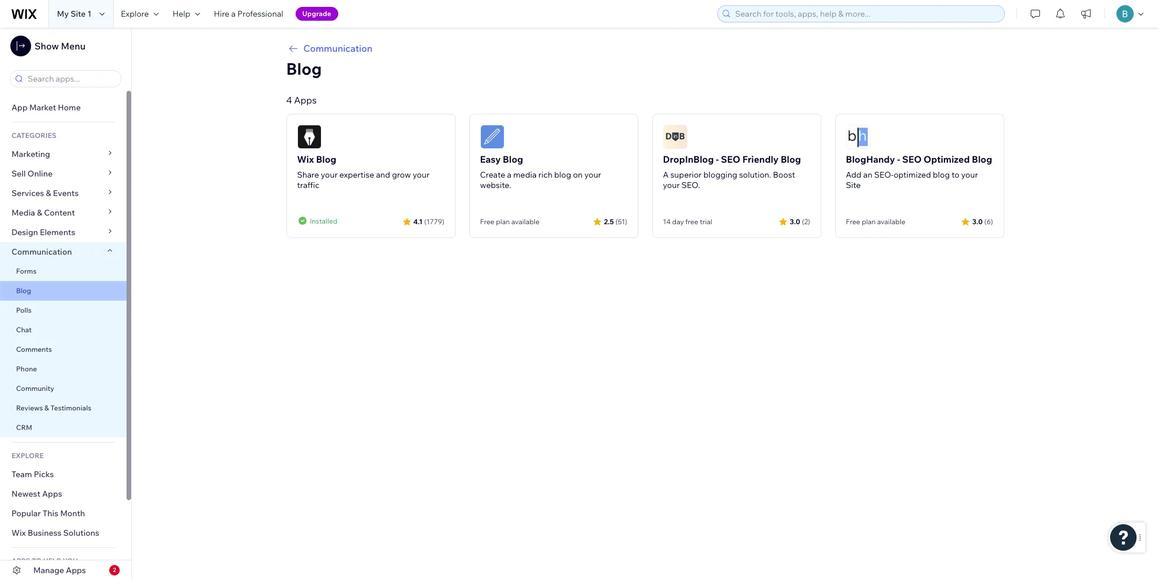 Task type: vqa. For each thing, say whether or not it's contained in the screenshot.


Task type: locate. For each thing, give the bounding box(es) containing it.
business
[[28, 528, 61, 539]]

marketing
[[12, 149, 50, 159]]

optimized
[[924, 154, 970, 165]]

seo right the ‑
[[902, 154, 922, 165]]

4.1
[[413, 217, 423, 226]]

chat
[[16, 326, 32, 334]]

plan down an
[[862, 217, 876, 226]]

communication down upgrade button
[[303, 43, 373, 54]]

1 plan from the left
[[496, 217, 510, 226]]

apps inside newest apps link
[[42, 489, 62, 499]]

wix inside sidebar element
[[12, 528, 26, 539]]

seo for optimized
[[902, 154, 922, 165]]

1 vertical spatial a
[[507, 170, 512, 180]]

blogging
[[704, 170, 737, 180]]

0 vertical spatial communication link
[[286, 41, 1004, 55]]

services
[[12, 188, 44, 198]]

1 seo from the left
[[721, 154, 741, 165]]

reviews & testimonials link
[[0, 399, 127, 418]]

available for create
[[511, 217, 540, 226]]

2 free plan available from the left
[[846, 217, 905, 226]]

1 3.0 from the left
[[790, 217, 800, 226]]

-
[[716, 154, 719, 165]]

apps right 'help'
[[66, 566, 86, 576]]

0 horizontal spatial blog
[[554, 170, 571, 180]]

dropinblog
[[663, 154, 714, 165]]

wix down popular
[[12, 528, 26, 539]]

1 vertical spatial site
[[846, 180, 861, 190]]

your
[[321, 170, 338, 180], [413, 170, 430, 180], [585, 170, 601, 180], [961, 170, 978, 180], [663, 180, 680, 190]]

1 horizontal spatial communication link
[[286, 41, 1004, 55]]

1 horizontal spatial free
[[846, 217, 860, 226]]

4 apps
[[286, 94, 317, 106]]

site
[[71, 9, 86, 19], [846, 180, 861, 190]]

3.0
[[790, 217, 800, 226], [972, 217, 983, 226]]

0 vertical spatial apps
[[294, 94, 317, 106]]

1 horizontal spatial available
[[877, 217, 905, 226]]

sell online
[[12, 169, 53, 179]]

blog left on
[[554, 170, 571, 180]]

explore
[[121, 9, 149, 19]]

services & events
[[12, 188, 79, 198]]

1 vertical spatial communication
[[12, 247, 74, 257]]

media & content link
[[0, 203, 127, 223]]

1 horizontal spatial a
[[507, 170, 512, 180]]

0 horizontal spatial apps
[[42, 489, 62, 499]]

0 horizontal spatial communication link
[[0, 242, 127, 262]]

a right 'hire'
[[231, 9, 236, 19]]

1 blog from the left
[[554, 170, 571, 180]]

1 horizontal spatial free plan available
[[846, 217, 905, 226]]

bloghandy ‑ seo optimized blog logo image
[[846, 125, 870, 149]]

0 horizontal spatial wix
[[12, 528, 26, 539]]

1
[[87, 9, 91, 19]]

media
[[513, 170, 537, 180]]

& right media
[[37, 208, 42, 218]]

menu
[[61, 40, 86, 52]]

popular this month link
[[0, 504, 127, 524]]

apps
[[294, 94, 317, 106], [42, 489, 62, 499], [66, 566, 86, 576]]

blog up polls
[[16, 287, 31, 295]]

sell
[[12, 169, 26, 179]]

blog inside sidebar element
[[16, 287, 31, 295]]

1 horizontal spatial communication
[[303, 43, 373, 54]]

to
[[952, 170, 960, 180]]

free
[[480, 217, 494, 226], [846, 217, 860, 226]]

0 vertical spatial wix
[[297, 154, 314, 165]]

a inside easy blog create a media rich blog on your website.
[[507, 170, 512, 180]]

communication link
[[286, 41, 1004, 55], [0, 242, 127, 262]]

your right share
[[321, 170, 338, 180]]

4.1 (1779)
[[413, 217, 444, 226]]

1 horizontal spatial wix
[[297, 154, 314, 165]]

this
[[43, 509, 58, 519]]

1 vertical spatial wix
[[12, 528, 26, 539]]

your left seo.
[[663, 180, 680, 190]]

seo right - on the top
[[721, 154, 741, 165]]

elements
[[40, 227, 75, 238]]

apps right the 4 on the top left of page
[[294, 94, 317, 106]]

your inside easy blog create a media rich blog on your website.
[[585, 170, 601, 180]]

communication
[[303, 43, 373, 54], [12, 247, 74, 257]]

2 free from the left
[[846, 217, 860, 226]]

blog left 'to' at the right top
[[933, 170, 950, 180]]

expertise
[[340, 170, 374, 180]]

solutions
[[63, 528, 99, 539]]

free down website.
[[480, 217, 494, 226]]

manage
[[33, 566, 64, 576]]

seo inside the dropinblog - seo friendly blog a superior blogging solution. boost your seo.
[[721, 154, 741, 165]]

2 blog from the left
[[933, 170, 950, 180]]

site left 1
[[71, 9, 86, 19]]

blog inside wix blog share your expertise and grow your traffic
[[316, 154, 336, 165]]

& right reviews
[[44, 404, 49, 413]]

3.0 for bloghandy ‑ seo optimized blog
[[972, 217, 983, 226]]

0 horizontal spatial a
[[231, 9, 236, 19]]

available for seo
[[877, 217, 905, 226]]

2 seo from the left
[[902, 154, 922, 165]]

a left the media
[[507, 170, 512, 180]]

2 horizontal spatial apps
[[294, 94, 317, 106]]

1 available from the left
[[511, 217, 540, 226]]

1 horizontal spatial plan
[[862, 217, 876, 226]]

seo inside bloghandy ‑ seo optimized blog add an seo-optimized blog to your site
[[902, 154, 922, 165]]

‑
[[897, 154, 900, 165]]

hire a professional link
[[207, 0, 290, 28]]

hire
[[214, 9, 229, 19]]

blog inside bloghandy ‑ seo optimized blog add an seo-optimized blog to your site
[[933, 170, 950, 180]]

available
[[511, 217, 540, 226], [877, 217, 905, 226]]

1 horizontal spatial blog
[[933, 170, 950, 180]]

blog inside bloghandy ‑ seo optimized blog add an seo-optimized blog to your site
[[972, 154, 992, 165]]

0 vertical spatial &
[[46, 188, 51, 198]]

communication down design elements
[[12, 247, 74, 257]]

wix blog logo image
[[297, 125, 321, 149]]

content
[[44, 208, 75, 218]]

dropinblog - seo friendly blog logo image
[[663, 125, 687, 149]]

community
[[16, 384, 54, 393]]

1 vertical spatial communication link
[[0, 242, 127, 262]]

(6)
[[985, 217, 993, 226]]

a
[[663, 170, 669, 180]]

blog right optimized
[[972, 154, 992, 165]]

your right on
[[585, 170, 601, 180]]

show
[[35, 40, 59, 52]]

free down add
[[846, 217, 860, 226]]

0 horizontal spatial free plan available
[[480, 217, 540, 226]]

polls
[[16, 306, 32, 315]]

0 horizontal spatial seo
[[721, 154, 741, 165]]

& for testimonials
[[44, 404, 49, 413]]

0 horizontal spatial free
[[480, 217, 494, 226]]

2 3.0 from the left
[[972, 217, 983, 226]]

apps for manage apps
[[66, 566, 86, 576]]

my site 1
[[57, 9, 91, 19]]

0 vertical spatial site
[[71, 9, 86, 19]]

home
[[58, 102, 81, 113]]

popular this month
[[12, 509, 85, 519]]

rich
[[538, 170, 553, 180]]

reviews & testimonials
[[16, 404, 91, 413]]

1 horizontal spatial site
[[846, 180, 861, 190]]

seo for friendly
[[721, 154, 741, 165]]

your right 'to' at the right top
[[961, 170, 978, 180]]

phone
[[16, 365, 37, 373]]

0 horizontal spatial site
[[71, 9, 86, 19]]

bloghandy
[[846, 154, 895, 165]]

0 horizontal spatial plan
[[496, 217, 510, 226]]

free plan available down an
[[846, 217, 905, 226]]

2 plan from the left
[[862, 217, 876, 226]]

free plan available down website.
[[480, 217, 540, 226]]

wix
[[297, 154, 314, 165], [12, 528, 26, 539]]

apps for newest apps
[[42, 489, 62, 499]]

blog up the media
[[503, 154, 523, 165]]

blog up share
[[316, 154, 336, 165]]

hire a professional
[[214, 9, 283, 19]]

available down the media
[[511, 217, 540, 226]]

on
[[573, 170, 583, 180]]

2 vertical spatial &
[[44, 404, 49, 413]]

1 free plan available from the left
[[480, 217, 540, 226]]

wix up share
[[297, 154, 314, 165]]

1 horizontal spatial seo
[[902, 154, 922, 165]]

plan for seo
[[862, 217, 876, 226]]

2 available from the left
[[877, 217, 905, 226]]

0 horizontal spatial communication
[[12, 247, 74, 257]]

0 horizontal spatial available
[[511, 217, 540, 226]]

free plan available
[[480, 217, 540, 226], [846, 217, 905, 226]]

grow
[[392, 170, 411, 180]]

help button
[[166, 0, 207, 28]]

3.0 left (6)
[[972, 217, 983, 226]]

& left events
[[46, 188, 51, 198]]

site left an
[[846, 180, 861, 190]]

1 horizontal spatial 3.0
[[972, 217, 983, 226]]

0 horizontal spatial 3.0
[[790, 217, 800, 226]]

1 vertical spatial &
[[37, 208, 42, 218]]

dropinblog - seo friendly blog a superior blogging solution. boost your seo.
[[663, 154, 801, 190]]

apps up this
[[42, 489, 62, 499]]

2 vertical spatial apps
[[66, 566, 86, 576]]

phone link
[[0, 360, 127, 379]]

blog
[[286, 59, 322, 79], [316, 154, 336, 165], [503, 154, 523, 165], [781, 154, 801, 165], [972, 154, 992, 165], [16, 287, 31, 295]]

3.0 left the (2)
[[790, 217, 800, 226]]

1 horizontal spatial apps
[[66, 566, 86, 576]]

app market home
[[12, 102, 81, 113]]

available down seo-
[[877, 217, 905, 226]]

1 free from the left
[[480, 217, 494, 226]]

wix inside wix blog share your expertise and grow your traffic
[[297, 154, 314, 165]]

0 vertical spatial a
[[231, 9, 236, 19]]

plan down website.
[[496, 217, 510, 226]]

team
[[12, 469, 32, 480]]

blog up boost
[[781, 154, 801, 165]]

1 vertical spatial apps
[[42, 489, 62, 499]]



Task type: describe. For each thing, give the bounding box(es) containing it.
(51)
[[616, 217, 627, 226]]

4
[[286, 94, 292, 106]]

reviews
[[16, 404, 43, 413]]

site inside bloghandy ‑ seo optimized blog add an seo-optimized blog to your site
[[846, 180, 861, 190]]

design elements
[[12, 227, 75, 238]]

easy
[[480, 154, 501, 165]]

picks
[[34, 469, 54, 480]]

2.5 (51)
[[604, 217, 627, 226]]

show menu button
[[10, 36, 86, 56]]

sell online link
[[0, 164, 127, 184]]

manage apps
[[33, 566, 86, 576]]

blog inside easy blog create a media rich blog on your website.
[[503, 154, 523, 165]]

free
[[686, 217, 698, 226]]

traffic
[[297, 180, 319, 190]]

trial
[[700, 217, 712, 226]]

popular
[[12, 509, 41, 519]]

your inside bloghandy ‑ seo optimized blog add an seo-optimized blog to your site
[[961, 170, 978, 180]]

Search for tools, apps, help & more... field
[[732, 6, 1001, 22]]

forms
[[16, 267, 36, 276]]

& for events
[[46, 188, 51, 198]]

help
[[173, 9, 190, 19]]

team picks
[[12, 469, 54, 480]]

website.
[[480, 180, 511, 190]]

newest apps link
[[0, 484, 127, 504]]

free plan available for create
[[480, 217, 540, 226]]

your inside the dropinblog - seo friendly blog a superior blogging solution. boost your seo.
[[663, 180, 680, 190]]

bloghandy ‑ seo optimized blog add an seo-optimized blog to your site
[[846, 154, 992, 190]]

polls link
[[0, 301, 127, 320]]

blog inside easy blog create a media rich blog on your website.
[[554, 170, 571, 180]]

team picks link
[[0, 465, 127, 484]]

wix blog share your expertise and grow your traffic
[[297, 154, 430, 190]]

share
[[297, 170, 319, 180]]

blog up 4 apps
[[286, 59, 322, 79]]

& for content
[[37, 208, 42, 218]]

installed
[[310, 217, 337, 225]]

communication inside sidebar element
[[12, 247, 74, 257]]

newest
[[12, 489, 40, 499]]

chat link
[[0, 320, 127, 340]]

0 vertical spatial communication
[[303, 43, 373, 54]]

seo.
[[682, 180, 700, 190]]

a inside hire a professional link
[[231, 9, 236, 19]]

easy blog create a media rich blog on your website.
[[480, 154, 601, 190]]

to
[[32, 557, 42, 566]]

upgrade button
[[295, 7, 338, 21]]

your right grow
[[413, 170, 430, 180]]

wix business solutions link
[[0, 524, 127, 543]]

newest apps
[[12, 489, 62, 499]]

my
[[57, 9, 69, 19]]

month
[[60, 509, 85, 519]]

an
[[863, 170, 873, 180]]

forms link
[[0, 262, 127, 281]]

14
[[663, 217, 671, 226]]

help
[[43, 557, 61, 566]]

Search apps... field
[[24, 71, 117, 87]]

3.0 (6)
[[972, 217, 993, 226]]

easy blog logo image
[[480, 125, 504, 149]]

free for easy blog
[[480, 217, 494, 226]]

wix for blog
[[297, 154, 314, 165]]

app market home link
[[0, 98, 127, 117]]

friendly
[[743, 154, 779, 165]]

day
[[672, 217, 684, 226]]

media & content
[[12, 208, 75, 218]]

3.0 (2)
[[790, 217, 810, 226]]

online
[[27, 169, 53, 179]]

marketing link
[[0, 144, 127, 164]]

crm
[[16, 423, 32, 432]]

sidebar element
[[0, 28, 132, 581]]

show menu
[[35, 40, 86, 52]]

you
[[63, 557, 78, 566]]

plan for create
[[496, 217, 510, 226]]

add
[[846, 170, 862, 180]]

3.0 for dropinblog - seo friendly blog
[[790, 217, 800, 226]]

apps to help you
[[12, 557, 78, 566]]

2.5
[[604, 217, 614, 226]]

free plan available for seo
[[846, 217, 905, 226]]

crm link
[[0, 418, 127, 438]]

seo-
[[874, 170, 894, 180]]

categories
[[12, 131, 56, 140]]

free for bloghandy ‑ seo optimized blog
[[846, 217, 860, 226]]

events
[[53, 188, 79, 198]]

design elements link
[[0, 223, 127, 242]]

and
[[376, 170, 390, 180]]

media
[[12, 208, 35, 218]]

testimonials
[[50, 404, 91, 413]]

apps for 4 apps
[[294, 94, 317, 106]]

professional
[[237, 9, 283, 19]]

superior
[[671, 170, 702, 180]]

blog inside the dropinblog - seo friendly blog a superior blogging solution. boost your seo.
[[781, 154, 801, 165]]

wix business solutions
[[12, 528, 99, 539]]

apps
[[12, 557, 30, 566]]

create
[[480, 170, 505, 180]]

wix for business
[[12, 528, 26, 539]]

market
[[29, 102, 56, 113]]

14 day free trial
[[663, 217, 712, 226]]



